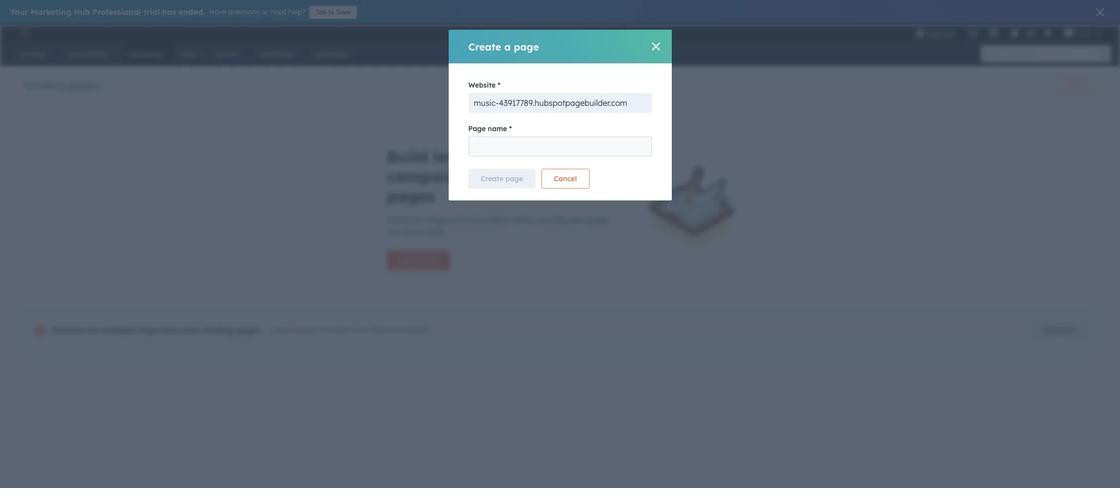 Task type: locate. For each thing, give the bounding box(es) containing it.
and
[[403, 228, 418, 238]]

upgrade
[[927, 30, 954, 38], [1044, 326, 1074, 335]]

create inside button
[[481, 175, 504, 183]]

create down search hubspot search box
[[1063, 81, 1082, 89]]

marketplaces image
[[989, 29, 998, 38]]

close image
[[1096, 8, 1104, 16], [652, 43, 660, 51]]

landing right your
[[203, 326, 234, 336]]

and-
[[448, 215, 465, 225]]

landing
[[520, 167, 582, 186], [203, 326, 234, 336]]

notifications button
[[1039, 25, 1056, 41]]

0 vertical spatial page
[[514, 40, 539, 53]]

or
[[261, 7, 268, 16]]

0 vertical spatial landing
[[520, 167, 582, 186]]

1 vertical spatial create
[[1063, 81, 1082, 89]]

search image
[[1099, 51, 1106, 58]]

search button
[[1094, 46, 1111, 62]]

0 horizontal spatial pages
[[67, 79, 98, 91]]

music-43917789.hubspotpagebuilder.com button
[[468, 93, 652, 113]]

0 vertical spatial create
[[468, 40, 501, 53]]

*
[[498, 81, 501, 90], [509, 124, 512, 133]]

pages inside build lead-capturing campaigns with landing pages
[[387, 186, 435, 206]]

0 horizontal spatial close image
[[652, 43, 660, 51]]

trial
[[143, 7, 160, 17]]

with
[[481, 167, 515, 186], [355, 326, 368, 335]]

1 vertical spatial pages
[[387, 186, 435, 206]]

pages
[[67, 79, 98, 91], [387, 186, 435, 206], [587, 215, 610, 225]]

2 vertical spatial pages
[[587, 215, 610, 225]]

1 vertical spatial with
[[355, 326, 368, 335]]

1 horizontal spatial upgrade
[[1044, 326, 1074, 335]]

landing inside build lead-capturing campaigns with landing pages
[[520, 167, 582, 186]]

music-43917789.hubspotpagebuilder.com
[[474, 98, 627, 108]]

drag-
[[427, 215, 448, 225]]

professional
[[92, 7, 141, 17]]

0 horizontal spatial *
[[498, 81, 501, 90]]

music-
[[474, 98, 499, 108]]

makes
[[509, 215, 534, 225]]

cancel
[[554, 175, 577, 183]]

1 vertical spatial upgrade
[[1044, 326, 1074, 335]]

your
[[10, 7, 28, 17]]

name
[[488, 124, 507, 133]]

1 horizontal spatial close image
[[1096, 8, 1104, 16]]

2 horizontal spatial pages
[[587, 215, 610, 225]]

build lead-capturing campaigns with landing pages
[[387, 147, 582, 206]]

help?
[[288, 7, 306, 16]]

page name *
[[468, 124, 512, 133]]

pages right landing
[[67, 79, 98, 91]]

hubspot link
[[12, 27, 37, 39]]

your
[[182, 326, 200, 336]]

pages up the 'hubspot's'
[[387, 186, 435, 206]]

1 horizontal spatial with
[[481, 167, 515, 186]]

settings image
[[1027, 29, 1036, 38]]

the
[[87, 326, 99, 336]]

build
[[387, 147, 428, 167]]

0 vertical spatial with
[[481, 167, 515, 186]]

0 horizontal spatial with
[[355, 326, 368, 335]]

hubspot image
[[18, 27, 30, 39]]

get started button
[[387, 251, 450, 271]]

page
[[514, 40, 539, 53], [506, 175, 523, 183]]

remove the hubspot logo from your landing pages.
[[52, 326, 262, 336]]

upgrade link
[[1031, 321, 1086, 341]]

with inside build lead-capturing campaigns with landing pages
[[481, 167, 515, 186]]

create inside popup button
[[1063, 81, 1082, 89]]

* right website
[[498, 81, 501, 90]]

1 vertical spatial page
[[506, 175, 523, 183]]

2 vertical spatial create
[[481, 175, 504, 183]]

create
[[468, 40, 501, 53], [1063, 81, 1082, 89], [481, 175, 504, 183]]

campaigns
[[387, 167, 475, 186]]

simple.
[[420, 228, 446, 238]]

menu item
[[961, 25, 963, 41]]

hub
[[74, 7, 90, 17]]

capturing
[[475, 147, 554, 167]]

help image
[[1010, 29, 1019, 38]]

page right a
[[514, 40, 539, 53]]

menu
[[909, 25, 1108, 41]]

* right name
[[509, 124, 512, 133]]

Search HubSpot search field
[[981, 46, 1102, 62]]

greg robinson image
[[1064, 28, 1073, 37]]

1 vertical spatial close image
[[652, 43, 660, 51]]

to
[[329, 8, 334, 16]]

with left crm
[[355, 326, 368, 335]]

get
[[399, 256, 411, 265]]

1 vertical spatial *
[[509, 124, 512, 133]]

menu containing music
[[909, 25, 1108, 41]]

landing pages button
[[24, 78, 107, 92]]

starter.
[[406, 326, 430, 335]]

0 vertical spatial pages
[[67, 79, 98, 91]]

unlock
[[270, 326, 293, 335]]

started
[[413, 256, 438, 265]]

1 horizontal spatial landing
[[520, 167, 582, 186]]

landing down page name * text field
[[520, 167, 582, 186]]

Page name * text field
[[468, 137, 652, 157]]

editor
[[485, 215, 507, 225]]

have
[[209, 7, 226, 16]]

create down 'capturing' on the top left of the page
[[481, 175, 504, 183]]

0 horizontal spatial upgrade
[[927, 30, 954, 38]]

create for create
[[1063, 81, 1082, 89]]

create left a
[[468, 40, 501, 53]]

with up the editor
[[481, 167, 515, 186]]

1 vertical spatial landing
[[203, 326, 234, 336]]

0 horizontal spatial landing
[[203, 326, 234, 336]]

0 vertical spatial *
[[498, 81, 501, 90]]

pages.
[[236, 326, 262, 336]]

hubspot's
[[387, 215, 425, 225]]

pages right new
[[587, 215, 610, 225]]

website
[[468, 81, 496, 90]]

upgrade image
[[916, 29, 925, 38]]

0 vertical spatial upgrade
[[927, 30, 954, 38]]

music button
[[1058, 25, 1107, 41]]

1 horizontal spatial pages
[[387, 186, 435, 206]]

page down 'capturing' on the top left of the page
[[506, 175, 523, 183]]



Task type: describe. For each thing, give the bounding box(es) containing it.
new
[[569, 215, 584, 225]]

create for create page
[[481, 175, 504, 183]]

talk
[[316, 8, 327, 16]]

notifications image
[[1043, 29, 1052, 38]]

website *
[[468, 81, 501, 90]]

remove
[[52, 326, 84, 336]]

logo
[[140, 326, 157, 336]]

music
[[1075, 29, 1092, 37]]

close image inside create a page dialog
[[652, 43, 660, 51]]

drop
[[465, 215, 483, 225]]

create a page dialog
[[449, 30, 672, 201]]

43917789.hubspotpagebuilder.com
[[499, 98, 627, 108]]

ended.
[[179, 7, 205, 17]]

features
[[326, 326, 353, 335]]

marketing
[[31, 7, 71, 17]]

unlock premium features with crm suite starter.
[[270, 326, 430, 335]]

suite
[[387, 326, 404, 335]]

help button
[[1006, 25, 1023, 41]]

marketplaces button
[[983, 25, 1004, 41]]

need
[[270, 7, 286, 16]]

premium
[[295, 326, 324, 335]]

lead-
[[433, 147, 475, 167]]

your marketing hub professional trial has ended. have questions or need help?
[[10, 7, 306, 17]]

0 vertical spatial close image
[[1096, 8, 1104, 16]]

calling icon button
[[964, 26, 981, 39]]

create for create a page
[[468, 40, 501, 53]]

questions
[[228, 7, 260, 16]]

landing pages banner
[[24, 74, 1096, 97]]

create a page
[[468, 40, 539, 53]]

page inside button
[[506, 175, 523, 183]]

create page button
[[468, 169, 536, 189]]

crm
[[370, 326, 385, 335]]

pages inside 'popup button'
[[67, 79, 98, 91]]

a
[[504, 40, 511, 53]]

pages inside hubspot's drag-and-drop editor makes creating new pages fast and simple.
[[587, 215, 610, 225]]

landing pages
[[24, 79, 98, 91]]

create button
[[1055, 77, 1096, 93]]

page
[[468, 124, 486, 133]]

talk to sales
[[316, 8, 351, 16]]

create page
[[481, 175, 523, 183]]

creating
[[536, 215, 567, 225]]

cancel button
[[541, 169, 589, 189]]

fast
[[387, 228, 401, 238]]

1 horizontal spatial *
[[509, 124, 512, 133]]

landing
[[24, 79, 64, 91]]

sales
[[336, 8, 351, 16]]

from
[[160, 326, 179, 336]]

hubspot
[[102, 326, 137, 336]]

get started
[[399, 256, 438, 265]]

calling icon image
[[968, 29, 977, 38]]

hubspot's drag-and-drop editor makes creating new pages fast and simple.
[[387, 215, 610, 238]]

has
[[162, 7, 176, 17]]

talk to sales button
[[310, 6, 357, 19]]

settings link
[[1025, 28, 1037, 38]]



Task type: vqa. For each thing, say whether or not it's contained in the screenshot.
Upgrade to the left
yes



